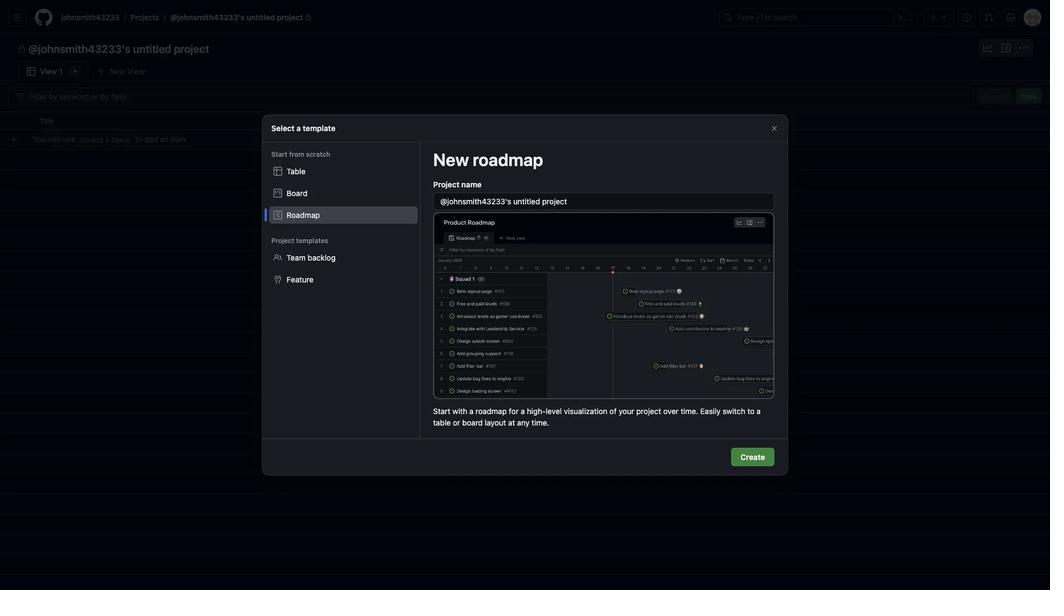Task type: locate. For each thing, give the bounding box(es) containing it.
/ right type
[[758, 14, 762, 22]]

level
[[546, 407, 562, 417]]

list
[[57, 9, 713, 26]]

/ for type
[[758, 14, 762, 22]]

project inside start with a roadmap for a high-level visualization of your project over time. easily switch to a table or board layout at any time.
[[637, 407, 661, 417]]

start up table 'image'
[[271, 151, 287, 158]]

0 horizontal spatial @johnsmith43233's
[[28, 42, 131, 55]]

table element
[[269, 163, 418, 180]]

select a template alert dialog
[[263, 115, 788, 476]]

1 vertical spatial @johnsmith43233's
[[28, 42, 131, 55]]

0 horizontal spatial untitled
[[133, 42, 171, 55]]

@johnsmith43233's
[[170, 13, 245, 22], [28, 42, 131, 55]]

a right with
[[470, 407, 474, 417]]

project
[[277, 13, 303, 22], [174, 42, 209, 55], [637, 407, 661, 417]]

start with a roadmap for a high-level visualization of your project over time. easily switch to a table or board layout at any time. image
[[433, 213, 775, 400]]

from
[[289, 151, 304, 158]]

new roadmap region
[[0, 0, 1051, 591]]

1 horizontal spatial @johnsmith43233's
[[170, 13, 245, 22]]

a right the select
[[297, 124, 301, 133]]

space
[[111, 137, 131, 144]]

discard
[[983, 92, 1007, 100]]

untitled inside list
[[247, 13, 275, 22]]

to
[[765, 13, 772, 22], [135, 135, 142, 144], [748, 407, 755, 417]]

board element
[[269, 185, 418, 202]]

view left 1
[[40, 67, 57, 76]]

projects
[[130, 13, 159, 22]]

untitled
[[247, 13, 275, 22], [133, 42, 171, 55]]

select
[[271, 124, 295, 133]]

project up people icon
[[271, 237, 294, 245]]

johnsmith43233 / projects /
[[61, 13, 166, 22]]

template
[[303, 124, 336, 133]]

1 horizontal spatial to
[[748, 407, 755, 417]]

1 vertical spatial roadmap
[[476, 407, 507, 417]]

0 horizontal spatial to
[[135, 135, 142, 144]]

start with a roadmap for a high-level visualization of your project over time. easily switch to a table or board layout at any time.
[[433, 407, 761, 428]]

switch
[[723, 407, 746, 417]]

1 view from the left
[[128, 67, 145, 76]]

to inside start with a roadmap for a high-level visualization of your project over time. easily switch to a table or board layout at any time.
[[748, 407, 755, 417]]

2 horizontal spatial project
[[637, 407, 661, 417]]

tab list
[[18, 61, 170, 82]]

over
[[664, 407, 679, 417]]

table
[[287, 167, 306, 176]]

time. down high-
[[532, 419, 549, 428]]

sc 9kayk9 0 image left view 1
[[27, 67, 36, 76]]

status
[[505, 117, 526, 125]]

column header
[[0, 112, 33, 130]]

new roadmap
[[433, 149, 543, 170]]

assignees
[[396, 117, 429, 125]]

0 vertical spatial to
[[765, 13, 772, 22]]

1 horizontal spatial time.
[[681, 407, 699, 417]]

1 vertical spatial start
[[433, 407, 451, 417]]

project
[[433, 180, 460, 189], [271, 237, 294, 245]]

roadmap
[[473, 149, 543, 170], [476, 407, 507, 417]]

an
[[160, 135, 168, 144]]

start for start with a roadmap for a high-level visualization of your project over time. easily switch to a table or board layout at any time.
[[433, 407, 451, 417]]

1 vertical spatial @johnsmith43233's untitled project
[[28, 42, 209, 55]]

tab panel
[[0, 81, 1051, 591]]

grid
[[0, 112, 1051, 591]]

sc 9kayk9 0 image down 'view 1' 'link'
[[16, 92, 25, 101]]

1
[[59, 67, 63, 76]]

0 vertical spatial project
[[277, 13, 303, 22]]

board
[[462, 419, 483, 428]]

feature element
[[269, 271, 418, 289]]

/ left projects
[[124, 13, 126, 22]]

sc 9kayk9 0 image
[[984, 44, 993, 53], [1002, 44, 1011, 53], [18, 44, 26, 53], [27, 67, 36, 76], [16, 92, 25, 101]]

view 1
[[40, 67, 63, 76]]

@johnsmith43233's untitled project
[[170, 13, 303, 22], [28, 42, 209, 55]]

new inside popup button
[[110, 67, 126, 76]]

start inside start with a roadmap for a high-level visualization of your project over time. easily switch to a table or board layout at any time.
[[433, 407, 451, 417]]

to left "search"
[[765, 13, 772, 22]]

1 horizontal spatial view
[[128, 67, 145, 76]]

lock image
[[305, 14, 312, 21]]

you can use control + space to add an item
[[33, 135, 186, 144]]

@johnsmith43233's inside project navigation
[[28, 42, 131, 55]]

1 vertical spatial to
[[135, 135, 142, 144]]

project navigation
[[0, 35, 1051, 61]]

0 horizontal spatial start
[[271, 151, 287, 158]]

plus image
[[930, 13, 938, 22]]

backlog
[[308, 253, 336, 262]]

0 horizontal spatial project
[[174, 42, 209, 55]]

start
[[271, 151, 287, 158], [433, 407, 451, 417]]

you
[[33, 135, 46, 144]]

/ inside type / to search
[[758, 14, 762, 22]]

time. right over
[[681, 407, 699, 417]]

new view
[[110, 67, 145, 76]]

1 horizontal spatial start
[[433, 407, 451, 417]]

1 horizontal spatial /
[[164, 13, 166, 22]]

projects link
[[126, 9, 164, 26]]

to left add
[[135, 135, 142, 144]]

tab panel containing you can use
[[0, 81, 1051, 591]]

row down "status"
[[4, 130, 1051, 150]]

new
[[110, 67, 126, 76], [433, 149, 469, 170]]

1 vertical spatial project
[[271, 237, 294, 245]]

new for new roadmap
[[433, 149, 469, 170]]

visualization
[[564, 407, 608, 417]]

view 1 link
[[18, 61, 89, 82]]

Project name text field
[[434, 193, 774, 210]]

type / to search
[[737, 13, 798, 22]]

new up project name
[[433, 149, 469, 170]]

2 view from the left
[[40, 67, 57, 76]]

project left name on the left
[[433, 180, 460, 189]]

row
[[0, 112, 1051, 130], [4, 130, 1051, 150]]

untitled down the projects "link"
[[133, 42, 171, 55]]

0 vertical spatial start
[[271, 151, 287, 158]]

0 horizontal spatial project
[[271, 237, 294, 245]]

/ right projects
[[164, 13, 166, 22]]

2 vertical spatial to
[[748, 407, 755, 417]]

roadmap down "status"
[[473, 149, 543, 170]]

project name
[[433, 180, 482, 189]]

git pull request image
[[985, 13, 994, 22]]

view down the projects "link"
[[128, 67, 145, 76]]

0 vertical spatial @johnsmith43233's untitled project
[[170, 13, 303, 22]]

0 vertical spatial time.
[[681, 407, 699, 417]]

time.
[[681, 407, 699, 417], [532, 419, 549, 428]]

+
[[105, 137, 109, 144]]

list containing johnsmith43233 / projects /
[[57, 9, 713, 26]]

1 horizontal spatial project
[[433, 180, 460, 189]]

1 vertical spatial new
[[433, 149, 469, 170]]

at
[[508, 419, 515, 428]]

to right the switch
[[748, 407, 755, 417]]

sc 9kayk9 0 image inside view filters region
[[16, 92, 25, 101]]

view
[[128, 67, 145, 76], [40, 67, 57, 76]]

1 horizontal spatial project
[[277, 13, 303, 22]]

1 vertical spatial untitled
[[133, 42, 171, 55]]

1 horizontal spatial new
[[433, 149, 469, 170]]

layout
[[485, 419, 506, 428]]

0 horizontal spatial view
[[40, 67, 57, 76]]

team backlog
[[287, 253, 336, 262]]

2 vertical spatial project
[[637, 407, 661, 417]]

row down view filters region
[[0, 112, 1051, 130]]

tools image
[[274, 275, 282, 284]]

a
[[297, 124, 301, 133], [470, 407, 474, 417], [521, 407, 525, 417], [757, 407, 761, 417]]

board
[[287, 189, 308, 198]]

1 vertical spatial time.
[[532, 419, 549, 428]]

new inside 'select a template' alert dialog
[[433, 149, 469, 170]]

1 horizontal spatial untitled
[[247, 13, 275, 22]]

new right view options for view 1 image
[[110, 67, 126, 76]]

sc 9kayk9 0 image inside 'view 1' 'link'
[[27, 67, 36, 76]]

/
[[124, 13, 126, 22], [164, 13, 166, 22], [758, 14, 762, 22]]

0 horizontal spatial /
[[124, 13, 126, 22]]

type
[[737, 13, 754, 22]]

2 horizontal spatial /
[[758, 14, 762, 22]]

0 vertical spatial untitled
[[247, 13, 275, 22]]

high-
[[527, 407, 546, 417]]

start up "table"
[[433, 407, 451, 417]]

discard button
[[978, 89, 1012, 104]]

0 vertical spatial new
[[110, 67, 126, 76]]

add field image
[[617, 116, 625, 125]]

easily
[[701, 407, 721, 417]]

issue opened image
[[963, 13, 972, 22]]

0 horizontal spatial new
[[110, 67, 126, 76]]

row containing you can use
[[4, 130, 1051, 150]]

1 vertical spatial project
[[174, 42, 209, 55]]

roadmap up the layout
[[476, 407, 507, 417]]

table
[[433, 419, 451, 428]]

untitled left the lock icon
[[247, 13, 275, 22]]

0 horizontal spatial time.
[[532, 419, 549, 428]]

0 vertical spatial @johnsmith43233's
[[170, 13, 245, 22]]

0 vertical spatial project
[[433, 180, 460, 189]]



Task type: vqa. For each thing, say whether or not it's contained in the screenshot.
under
no



Task type: describe. For each thing, give the bounding box(es) containing it.
project roadmap image
[[274, 211, 282, 220]]

control
[[80, 137, 103, 144]]

save button
[[1017, 89, 1042, 104]]

create new item or add existing item image
[[9, 135, 18, 144]]

project image
[[274, 189, 282, 198]]

table image
[[274, 167, 282, 176]]

@johnsmith43233's inside list
[[170, 13, 245, 22]]

people image
[[274, 254, 282, 262]]

scratch
[[306, 151, 330, 158]]

grid containing you can use
[[0, 112, 1051, 591]]

feature
[[287, 275, 314, 284]]

assignees column options image
[[479, 117, 488, 125]]

/ for johnsmith43233
[[124, 13, 126, 22]]

notifications image
[[1007, 13, 1016, 22]]

team backlog element
[[269, 249, 418, 267]]

a right the switch
[[757, 407, 761, 417]]

project templates element
[[263, 249, 420, 289]]

sc 9kayk9 0 image up 'view 1' 'link'
[[18, 44, 26, 53]]

triangle down image
[[941, 12, 949, 21]]

any
[[517, 419, 530, 428]]

use
[[63, 135, 75, 144]]

sc 9kayk9 0 image
[[1020, 44, 1029, 53]]

team
[[287, 253, 306, 262]]

project templates
[[271, 237, 328, 245]]

status column options image
[[589, 117, 598, 125]]

start from scratch
[[271, 151, 330, 158]]

johnsmith43233
[[61, 13, 119, 22]]

project inside navigation
[[174, 42, 209, 55]]

your
[[619, 407, 635, 417]]

roadmap
[[287, 211, 320, 220]]

new for new view
[[110, 67, 126, 76]]

title column options image
[[370, 117, 379, 125]]

row inside grid
[[4, 130, 1051, 150]]

untitled inside project navigation
[[133, 42, 171, 55]]

@johnsmith43233's untitled project inside @johnsmith43233's untitled project link
[[170, 13, 303, 22]]

view filters region
[[9, 88, 1042, 105]]

roadmap element
[[269, 207, 418, 224]]

title
[[39, 117, 54, 125]]

project for project name
[[433, 180, 460, 189]]

view options for view 1 image
[[71, 67, 79, 76]]

view inside new view popup button
[[128, 67, 145, 76]]

a right for
[[521, 407, 525, 417]]

can
[[48, 135, 61, 144]]

row containing title
[[0, 112, 1051, 130]]

@johnsmith43233's untitled project inside project navigation
[[28, 42, 209, 55]]

homepage image
[[35, 9, 53, 26]]

add
[[144, 135, 158, 144]]

view inside 'view 1' 'link'
[[40, 67, 57, 76]]

start from scratch element
[[263, 163, 420, 224]]

item
[[171, 135, 186, 144]]

command palette image
[[898, 13, 907, 22]]

johnsmith43233 link
[[57, 9, 124, 26]]

or
[[453, 419, 460, 428]]

tab list containing new view
[[18, 61, 170, 82]]

@johnsmith43233's untitled project link
[[166, 9, 316, 26]]

to inside you can use control + space to add an item
[[135, 135, 142, 144]]

save
[[1022, 92, 1037, 100]]

2 horizontal spatial to
[[765, 13, 772, 22]]

name
[[462, 180, 482, 189]]

sc 9kayk9 0 image down git pull request icon on the right top
[[984, 44, 993, 53]]

search
[[774, 13, 798, 22]]

new view button
[[89, 63, 152, 80]]

sc 9kayk9 0 image left sc 9kayk9 0 image
[[1002, 44, 1011, 53]]

start for start from scratch
[[271, 151, 287, 158]]

close image
[[770, 124, 779, 133]]

project for project templates
[[271, 237, 294, 245]]

roadmap inside start with a roadmap for a high-level visualization of your project over time. easily switch to a table or board layout at any time.
[[476, 407, 507, 417]]

column header inside grid
[[0, 112, 33, 130]]

0 vertical spatial roadmap
[[473, 149, 543, 170]]

select a template
[[271, 124, 336, 133]]

for
[[509, 407, 519, 417]]

templates
[[296, 237, 328, 245]]

of
[[610, 407, 617, 417]]

project inside list
[[277, 13, 303, 22]]

with
[[453, 407, 467, 417]]



